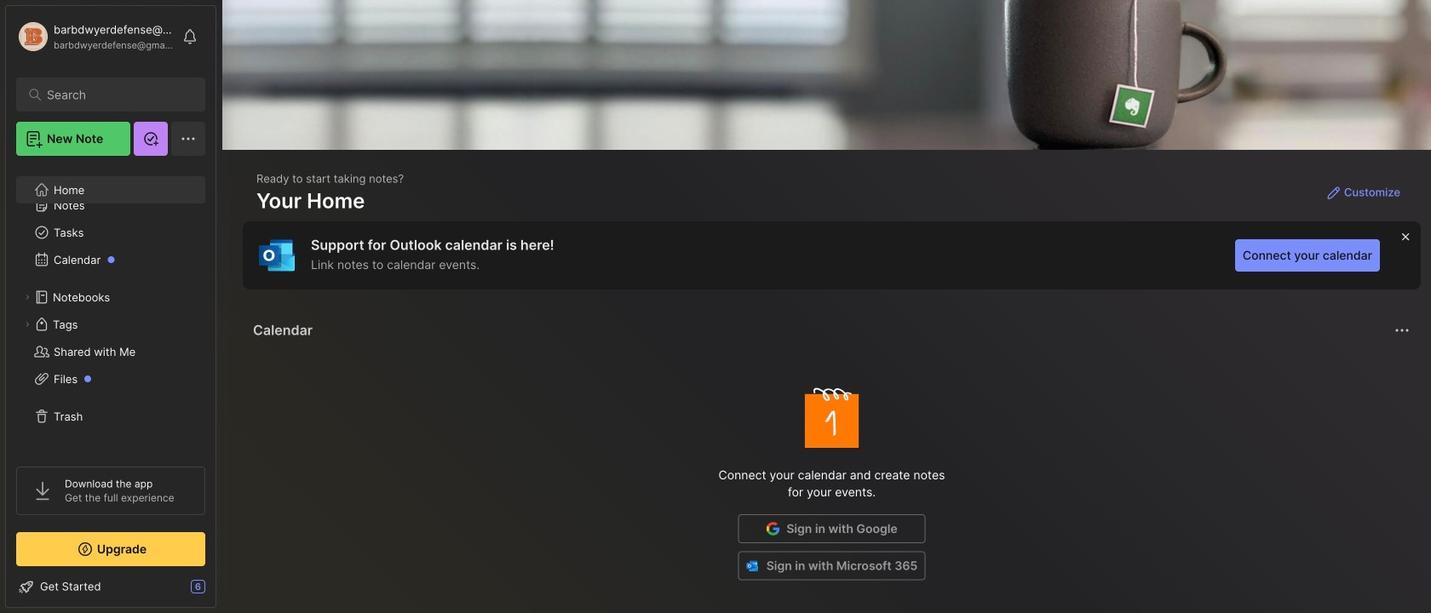 Task type: describe. For each thing, give the bounding box(es) containing it.
none search field inside main element
[[47, 84, 183, 105]]

tree inside main element
[[6, 164, 216, 452]]

main element
[[0, 0, 222, 614]]

Account field
[[16, 20, 174, 54]]

More actions field
[[1391, 319, 1415, 343]]



Task type: vqa. For each thing, say whether or not it's contained in the screenshot.
'tree' within the Main element
yes



Task type: locate. For each thing, give the bounding box(es) containing it.
click to collapse image
[[215, 582, 228, 603]]

more actions image
[[1393, 320, 1413, 341]]

tree
[[6, 164, 216, 452]]

expand notebooks image
[[22, 292, 32, 303]]

None search field
[[47, 84, 183, 105]]

Search text field
[[47, 87, 183, 103]]

Help and Learning task checklist field
[[6, 574, 216, 601]]

expand tags image
[[22, 320, 32, 330]]



